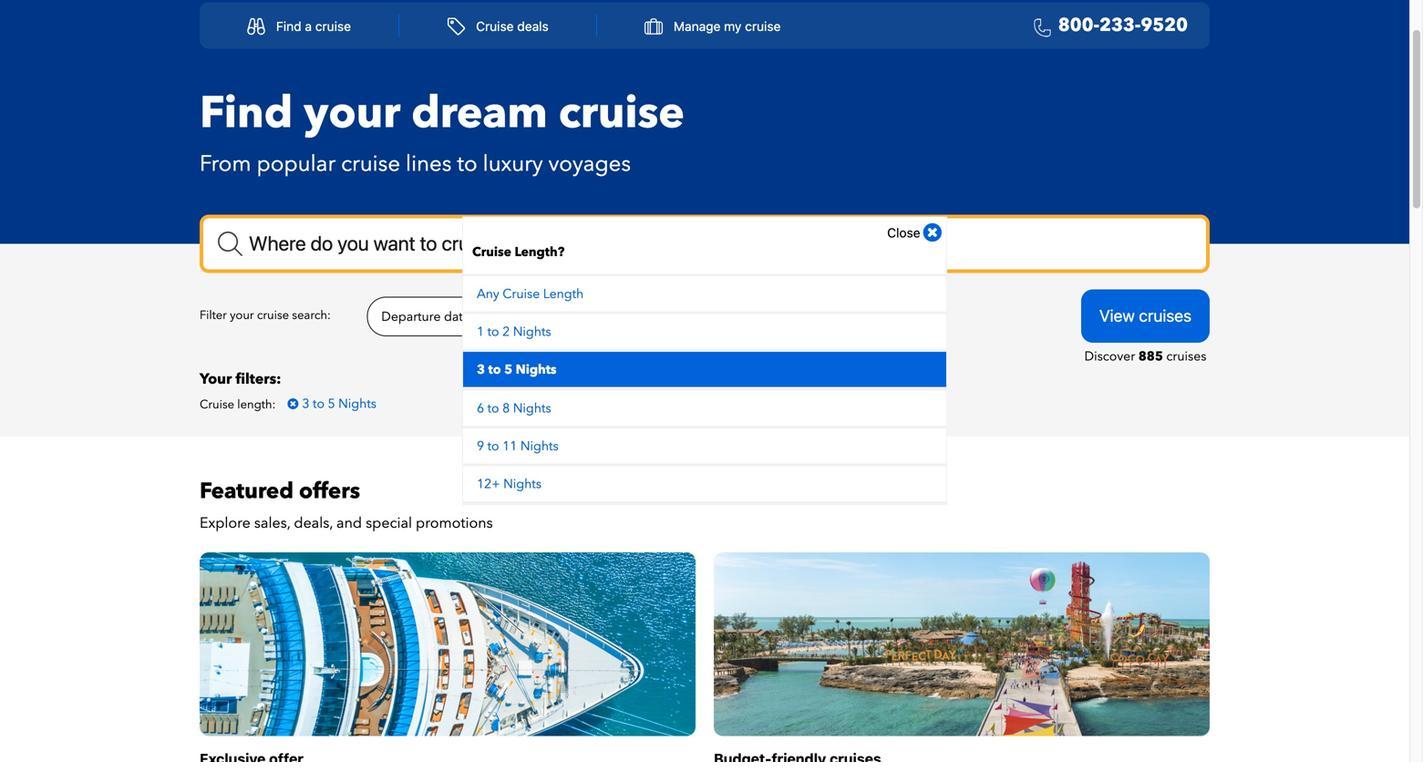 Task type: vqa. For each thing, say whether or not it's contained in the screenshot.
Wheelchair 'image'
no



Task type: locate. For each thing, give the bounding box(es) containing it.
3 right times circle icon
[[302, 395, 310, 412]]

manage my cruise
[[674, 19, 781, 34]]

any cruise length button
[[463, 277, 947, 312]]

to for 3 to 5 nights link
[[313, 395, 325, 412]]

5
[[504, 361, 513, 378], [328, 395, 335, 412]]

2 horizontal spatial expand image
[[885, 310, 899, 323]]

cruises up 885
[[1139, 306, 1192, 326]]

0 horizontal spatial 3
[[302, 395, 310, 412]]

1 departure from the left
[[381, 308, 441, 325]]

0 vertical spatial 3
[[477, 361, 485, 378]]

nights
[[513, 323, 551, 340], [516, 361, 557, 378], [338, 395, 377, 412], [513, 400, 551, 417], [521, 438, 559, 455], [503, 475, 542, 493]]

nights down 1 to 2 nights
[[516, 361, 557, 378]]

1 vertical spatial cruises
[[1167, 348, 1207, 365]]

nights right 8
[[513, 400, 551, 417]]

your right filter
[[230, 307, 254, 324]]

6
[[477, 400, 484, 417]]

cruise inside dropdown button
[[745, 19, 781, 34]]

1 horizontal spatial 3 to 5 nights
[[477, 361, 557, 378]]

featured
[[200, 476, 294, 506]]

800-233-9520
[[1058, 13, 1188, 38]]

1 vertical spatial 5
[[328, 395, 335, 412]]

0 horizontal spatial 5
[[328, 395, 335, 412]]

to
[[457, 149, 478, 179], [488, 323, 499, 340], [488, 361, 501, 378], [313, 395, 325, 412], [488, 400, 499, 417], [488, 438, 499, 455]]

deals,
[[294, 513, 333, 533]]

date
[[444, 308, 470, 325]]

cheap cruises image
[[714, 552, 1210, 736]]

3 to 5 nights inside button
[[477, 361, 557, 378]]

cruise right my
[[745, 19, 781, 34]]

9 to 11 nights button
[[463, 429, 947, 464]]

expand image for cruise line
[[885, 310, 899, 323]]

3 inside button
[[477, 361, 485, 378]]

cruise for manage my cruise
[[745, 19, 781, 34]]

times circle image
[[288, 397, 299, 410]]

to inside button
[[488, 361, 501, 378]]

expand image for departure port
[[756, 310, 770, 323]]

to inside "button"
[[488, 323, 499, 340]]

cruise down your
[[200, 396, 234, 413]]

and
[[337, 513, 362, 533]]

to right times circle icon
[[313, 395, 325, 412]]

3 to 5 nights down 1 to 2 nights
[[477, 361, 557, 378]]

1 horizontal spatial 3
[[477, 361, 485, 378]]

cruise left the "lines"
[[341, 149, 400, 179]]

expand image for cruise length
[[610, 310, 624, 323]]

manage my cruise button
[[625, 9, 801, 44]]

0 horizontal spatial 3 to 5 nights
[[302, 395, 377, 412]]

11
[[503, 438, 517, 455]]

cruise for find a cruise
[[315, 19, 351, 34]]

expand image right length
[[610, 310, 624, 323]]

3 to 5 nights
[[477, 361, 557, 378], [302, 395, 377, 412]]

2 departure from the left
[[666, 308, 726, 325]]

nights right times circle icon
[[338, 395, 377, 412]]

cruise inside "link"
[[476, 19, 514, 34]]

12+ nights button
[[463, 467, 947, 502]]

cruise right a
[[315, 19, 351, 34]]

nights inside button
[[516, 361, 557, 378]]

0 vertical spatial 5
[[504, 361, 513, 378]]

sales,
[[254, 513, 290, 533]]

view cruises
[[1100, 306, 1192, 326]]

5 down 2
[[504, 361, 513, 378]]

1 horizontal spatial expand image
[[756, 310, 770, 323]]

cruise left line
[[820, 308, 858, 325]]

length
[[570, 308, 607, 325]]

line
[[861, 308, 882, 325]]

1 expand image from the left
[[610, 310, 624, 323]]

cruise
[[476, 19, 514, 34], [472, 244, 512, 261], [503, 285, 540, 303], [529, 308, 567, 325], [820, 308, 858, 325], [200, 396, 234, 413]]

your
[[304, 83, 400, 143], [230, 307, 254, 324]]

5 inside button
[[504, 361, 513, 378]]

800-
[[1058, 13, 1100, 38]]

your inside find your dream cruise from popular cruise lines to luxury voyages
[[304, 83, 400, 143]]

expand image
[[610, 310, 624, 323], [756, 310, 770, 323], [885, 310, 899, 323]]

nights for 1 to 2 nights "button"
[[513, 323, 551, 340]]

cruises
[[1139, 306, 1192, 326], [1167, 348, 1207, 365]]

to down 1 to 2 nights
[[488, 361, 501, 378]]

find inside find your dream cruise from popular cruise lines to luxury voyages
[[200, 83, 293, 143]]

cruise for cruise length
[[529, 308, 567, 325]]

800-233-9520 link
[[1027, 13, 1188, 39]]

promotions
[[416, 513, 493, 533]]

nights inside "button"
[[513, 323, 551, 340]]

1 vertical spatial find
[[200, 83, 293, 143]]

departure date
[[381, 308, 473, 325]]

cruise line button
[[794, 297, 925, 337]]

0 vertical spatial find
[[276, 19, 301, 34]]

1 horizontal spatial departure
[[666, 308, 726, 325]]

expand image inside cruise line button
[[885, 310, 899, 323]]

lines
[[406, 149, 452, 179]]

cruise inside 'button'
[[503, 285, 540, 303]]

cruise down length
[[529, 308, 567, 325]]

to right the "lines"
[[457, 149, 478, 179]]

5 for 3 to 5 nights button
[[504, 361, 513, 378]]

expand image right line
[[885, 310, 899, 323]]

cruise
[[315, 19, 351, 34], [745, 19, 781, 34], [559, 83, 685, 143], [341, 149, 400, 179], [257, 307, 289, 324]]

0 horizontal spatial departure
[[381, 308, 441, 325]]

find a cruise link
[[227, 9, 371, 44]]

3 to 5 nights right times circle icon
[[302, 395, 377, 412]]

0 horizontal spatial expand image
[[610, 310, 624, 323]]

nights for 3 to 5 nights button
[[516, 361, 557, 378]]

cruise length:
[[200, 396, 276, 413]]

5 right times circle icon
[[328, 395, 335, 412]]

nights for 3 to 5 nights link
[[338, 395, 377, 412]]

times circle image
[[923, 222, 942, 244]]

deals
[[517, 19, 549, 34]]

cruise for cruise deals
[[476, 19, 514, 34]]

special
[[366, 513, 412, 533]]

None field
[[200, 215, 1210, 273]]

cruise line
[[820, 308, 885, 325]]

departure
[[381, 308, 441, 325], [666, 308, 726, 325]]

cruise right any
[[503, 285, 540, 303]]

0 vertical spatial 3 to 5 nights
[[477, 361, 557, 378]]

find inside travel menu 'navigation'
[[276, 19, 301, 34]]

3
[[477, 361, 485, 378], [302, 395, 310, 412]]

3 to 5 nights for 3 to 5 nights link
[[302, 395, 377, 412]]

to right 1
[[488, 323, 499, 340]]

nights right 2
[[513, 323, 551, 340]]

find left a
[[276, 19, 301, 34]]

departure left date
[[381, 308, 441, 325]]

find
[[276, 19, 301, 34], [200, 83, 293, 143]]

1
[[477, 323, 484, 340]]

expand image inside cruise length button
[[610, 310, 624, 323]]

nights for 6 to 8 nights button on the bottom
[[513, 400, 551, 417]]

departure date button
[[367, 297, 502, 337]]

0 horizontal spatial your
[[230, 307, 254, 324]]

cruise length button
[[511, 297, 642, 337]]

3 for 3 to 5 nights button
[[477, 361, 485, 378]]

3 down 1
[[477, 361, 485, 378]]

departure for departure date
[[381, 308, 441, 325]]

cruises right 885
[[1167, 348, 1207, 365]]

to right 9
[[488, 438, 499, 455]]

nights right 11
[[521, 438, 559, 455]]

any cruise length
[[477, 285, 584, 303]]

1 vertical spatial 3 to 5 nights
[[302, 395, 377, 412]]

2 expand image from the left
[[756, 310, 770, 323]]

expand image inside departure port button
[[756, 310, 770, 323]]

your up popular at left
[[304, 83, 400, 143]]

1 horizontal spatial 5
[[504, 361, 513, 378]]

1 vertical spatial your
[[230, 307, 254, 324]]

0 vertical spatial your
[[304, 83, 400, 143]]

to right 6 at bottom
[[488, 400, 499, 417]]

cruise left the search:
[[257, 307, 289, 324]]

1 vertical spatial 3
[[302, 395, 310, 412]]

cruise left 'deals'
[[476, 19, 514, 34]]

view cruises link
[[1081, 290, 1210, 343]]

9 to 11 nights
[[477, 438, 559, 455]]

cruise up any
[[472, 244, 512, 261]]

3 expand image from the left
[[885, 310, 899, 323]]

8
[[503, 400, 510, 417]]

offers
[[299, 476, 360, 506]]

departure left port
[[666, 308, 726, 325]]

expand image right port
[[756, 310, 770, 323]]

1 horizontal spatial your
[[304, 83, 400, 143]]

find up from at the left top
[[200, 83, 293, 143]]

to inside find your dream cruise from popular cruise lines to luxury voyages
[[457, 149, 478, 179]]



Task type: describe. For each thing, give the bounding box(es) containing it.
popular
[[257, 149, 336, 179]]

departure port
[[666, 308, 756, 325]]

port
[[729, 308, 753, 325]]

manage
[[674, 19, 721, 34]]

nights right 12+
[[503, 475, 542, 493]]

3 for 3 to 5 nights link
[[302, 395, 310, 412]]

6 to 8 nights button
[[463, 391, 947, 426]]

expand image
[[473, 310, 487, 323]]

9
[[477, 438, 484, 455]]

12+
[[477, 475, 500, 493]]

to for 9 to 11 nights button at the bottom of the page
[[488, 438, 499, 455]]

0 vertical spatial cruises
[[1139, 306, 1192, 326]]

departure for departure port
[[666, 308, 726, 325]]

filter your cruise search:
[[200, 307, 331, 324]]

filter
[[200, 307, 227, 324]]

cruise for cruise length:
[[200, 396, 234, 413]]

cruise for filter your cruise search:
[[257, 307, 289, 324]]

3 to 5 nights button
[[463, 352, 947, 387]]

find your dream cruise from popular cruise lines to luxury voyages
[[200, 83, 685, 179]]

a
[[305, 19, 312, 34]]

length:
[[237, 396, 276, 413]]

your for find
[[304, 83, 400, 143]]

travel menu navigation
[[200, 2, 1210, 49]]

find for your
[[200, 83, 293, 143]]

featured offers explore sales, deals, and special promotions
[[200, 476, 493, 533]]

close link
[[887, 222, 942, 244]]

2
[[503, 323, 510, 340]]

6 to 8 nights
[[477, 400, 551, 417]]

any
[[477, 285, 500, 303]]

departure port button
[[652, 297, 785, 337]]

Where do you want to cruise? text field
[[200, 215, 1210, 273]]

885
[[1139, 348, 1163, 365]]

233-
[[1100, 13, 1141, 38]]

1 to 2 nights
[[477, 323, 551, 340]]

nights for 9 to 11 nights button at the bottom of the page
[[521, 438, 559, 455]]

9520
[[1141, 13, 1188, 38]]

filters:
[[236, 369, 281, 389]]

to for 3 to 5 nights button
[[488, 361, 501, 378]]

my
[[724, 19, 742, 34]]

your
[[200, 369, 232, 389]]

3 to 5 nights for 3 to 5 nights button
[[477, 361, 557, 378]]

from
[[200, 149, 251, 179]]

cruise sale image
[[200, 552, 696, 736]]

1 to 2 nights button
[[463, 314, 947, 349]]

cruise length?
[[472, 244, 565, 261]]

discover
[[1085, 348, 1135, 365]]

cruise deals link
[[427, 9, 569, 44]]

your filters:
[[200, 369, 281, 389]]

to for 6 to 8 nights button on the bottom
[[488, 400, 499, 417]]

voyages
[[549, 149, 631, 179]]

search:
[[292, 307, 331, 324]]

explore
[[200, 513, 251, 533]]

cruise for cruise line
[[820, 308, 858, 325]]

12+ nights
[[477, 475, 542, 493]]

view
[[1100, 306, 1135, 326]]

find for a
[[276, 19, 301, 34]]

3 to 5 nights link
[[278, 394, 386, 414]]

5 for 3 to 5 nights link
[[328, 395, 335, 412]]

cruise deals
[[476, 19, 549, 34]]

cruise for cruise length?
[[472, 244, 512, 261]]

close
[[887, 225, 921, 240]]

find a cruise
[[276, 19, 351, 34]]

to for 1 to 2 nights "button"
[[488, 323, 499, 340]]

length?
[[515, 244, 565, 261]]

your for filter
[[230, 307, 254, 324]]

dream
[[411, 83, 548, 143]]

length
[[543, 285, 584, 303]]

cruise up voyages
[[559, 83, 685, 143]]

luxury
[[483, 149, 543, 179]]

cruise length
[[529, 308, 610, 325]]

discover 885 cruises
[[1085, 348, 1207, 365]]



